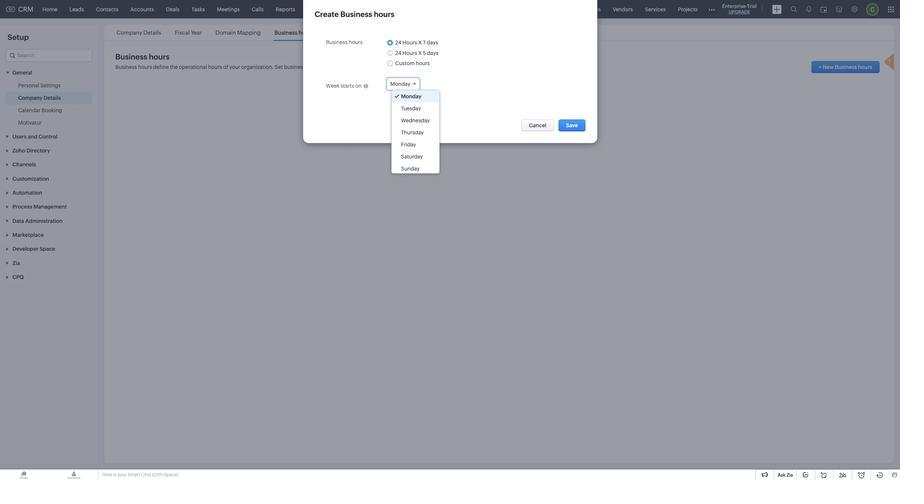 Task type: vqa. For each thing, say whether or not it's contained in the screenshot.
bottommost Details
yes



Task type: describe. For each thing, give the bounding box(es) containing it.
calendar booking link
[[18, 107, 62, 114]]

tuesday
[[401, 106, 421, 112]]

sunday option
[[392, 163, 439, 175]]

domain
[[216, 29, 236, 36]]

monday inside monday option
[[401, 94, 422, 100]]

chats image
[[0, 470, 48, 481]]

0 vertical spatial company details link
[[115, 29, 162, 36]]

2 of from the left
[[535, 64, 541, 70]]

(ctrl+space)
[[152, 473, 178, 478]]

create business hours
[[315, 10, 395, 18]]

friday
[[401, 142, 416, 148]]

custom
[[395, 60, 415, 66]]

quotes
[[376, 6, 394, 12]]

company details inside list
[[117, 29, 161, 36]]

zia
[[787, 473, 793, 479]]

contacts image
[[50, 470, 98, 481]]

quotes link
[[370, 0, 400, 18]]

ensure
[[380, 64, 396, 70]]

reports
[[276, 6, 295, 12]]

crm
[[18, 5, 33, 13]]

calls
[[252, 6, 264, 12]]

friday option
[[392, 139, 439, 151]]

thursday
[[401, 130, 424, 136]]

2 operational from the left
[[491, 64, 519, 70]]

carried
[[449, 64, 466, 70]]

contacts
[[96, 6, 118, 12]]

+
[[819, 64, 822, 70]]

wednesday option
[[392, 115, 439, 127]]

Monday field
[[386, 78, 420, 91]]

settings
[[40, 83, 61, 89]]

chat
[[141, 473, 151, 478]]

7
[[423, 40, 426, 46]]

2 organization. from the left
[[554, 64, 586, 70]]

home link
[[36, 0, 63, 18]]

mapping
[[237, 29, 261, 36]]

24 for 24 hours x 7 days
[[395, 40, 401, 46]]

accounts
[[130, 6, 154, 12]]

thursday option
[[392, 127, 439, 139]]

create
[[315, 10, 339, 18]]

campaigns link
[[567, 0, 607, 18]]

personal settings link
[[18, 82, 61, 90]]

new
[[823, 64, 834, 70]]

here
[[102, 473, 112, 478]]

week
[[326, 83, 340, 89]]

cancel
[[529, 123, 547, 129]]

business inside list
[[274, 29, 297, 36]]

5
[[423, 50, 426, 56]]

contacts link
[[90, 0, 124, 18]]

x for 5
[[418, 50, 422, 56]]

reports link
[[270, 0, 301, 18]]

projects link
[[672, 0, 704, 18]]

leads link
[[63, 0, 90, 18]]

hours for 5
[[403, 50, 417, 56]]

create menu image
[[772, 5, 782, 14]]

1 organization. from the left
[[241, 64, 274, 70]]

ask
[[778, 473, 786, 479]]

crm link
[[6, 5, 33, 13]]

business
[[284, 64, 306, 70]]

services link
[[639, 0, 672, 18]]

vendors
[[613, 6, 633, 12]]

motivator link
[[18, 119, 42, 127]]

general
[[12, 70, 32, 76]]

analytics
[[307, 6, 330, 12]]

vendors link
[[607, 0, 639, 18]]

tasks link
[[186, 0, 211, 18]]

company details inside general region
[[18, 95, 61, 101]]

booking
[[42, 108, 62, 114]]

save button
[[559, 120, 585, 132]]

wednesday
[[401, 118, 430, 124]]

general button
[[0, 66, 98, 80]]

calendar
[[18, 108, 40, 114]]

year
[[191, 29, 202, 36]]

custom hours
[[395, 60, 430, 66]]

personal settings
[[18, 83, 61, 89]]

0 vertical spatial business hours
[[274, 29, 314, 36]]

leads
[[69, 6, 84, 12]]

smart
[[128, 473, 140, 478]]

accounts link
[[124, 0, 160, 18]]

starts
[[341, 83, 354, 89]]

help image
[[883, 52, 898, 73]]

out
[[467, 64, 475, 70]]

products link
[[336, 0, 370, 18]]

create menu element
[[768, 0, 786, 18]]

1 operational from the left
[[179, 64, 207, 70]]

1 the from the left
[[170, 64, 178, 70]]



Task type: locate. For each thing, give the bounding box(es) containing it.
1 hours from the top
[[403, 40, 417, 46]]

1 vertical spatial company details
[[18, 95, 61, 101]]

2 horizontal spatial the
[[482, 64, 490, 70]]

2 horizontal spatial business hours
[[326, 39, 363, 45]]

meetings link
[[211, 0, 246, 18]]

0 vertical spatial company
[[117, 29, 142, 36]]

tasks
[[192, 6, 205, 12]]

0 vertical spatial monday
[[391, 81, 410, 87]]

saturday option
[[392, 151, 439, 163]]

company details
[[117, 29, 161, 36], [18, 95, 61, 101]]

fiscal
[[175, 29, 190, 36]]

sunday
[[401, 166, 420, 172]]

company
[[117, 29, 142, 36], [18, 95, 42, 101]]

24 hours x 7 days
[[395, 40, 438, 46]]

0 vertical spatial company details
[[117, 29, 161, 36]]

1 horizontal spatial operational
[[491, 64, 519, 70]]

fiscal year
[[175, 29, 202, 36]]

list
[[110, 25, 425, 41]]

1 horizontal spatial company details
[[117, 29, 161, 36]]

the right that
[[408, 64, 416, 70]]

24 up 24 hours x 5 days at the top of the page
[[395, 40, 401, 46]]

x left 7
[[418, 40, 422, 46]]

1 horizontal spatial company details link
[[115, 29, 162, 36]]

days right 7
[[427, 40, 438, 46]]

tuesday option
[[392, 103, 439, 115]]

monday inside 'monday' field
[[391, 81, 410, 87]]

0 vertical spatial days
[[427, 40, 438, 46]]

2 the from the left
[[408, 64, 416, 70]]

company down accounts link
[[117, 29, 142, 36]]

of
[[223, 64, 228, 70], [535, 64, 541, 70]]

meetings
[[217, 6, 240, 12]]

1 horizontal spatial details
[[143, 29, 161, 36]]

the right at
[[482, 64, 490, 70]]

company details down personal settings at the top left of the page
[[18, 95, 61, 101]]

hours up 24 hours x 5 days at the top of the page
[[403, 40, 417, 46]]

hours for 7
[[403, 40, 417, 46]]

is
[[113, 473, 116, 478]]

that
[[397, 64, 407, 70]]

at
[[476, 64, 481, 70]]

operational right define
[[179, 64, 207, 70]]

fiscal year link
[[174, 29, 203, 36]]

company details down accounts link
[[117, 29, 161, 36]]

monday option
[[392, 91, 439, 103]]

enterprise-
[[722, 3, 747, 9]]

organization.
[[241, 64, 274, 70], [554, 64, 586, 70]]

help
[[328, 64, 339, 70]]

24
[[395, 40, 401, 46], [395, 50, 401, 56]]

1 vertical spatial company details link
[[18, 94, 61, 102]]

upgrade
[[729, 9, 750, 15]]

24 for 24 hours x 5 days
[[395, 50, 401, 56]]

calendar booking
[[18, 108, 62, 114]]

2 24 from the top
[[395, 50, 401, 56]]

company inside list
[[117, 29, 142, 36]]

monday down that
[[391, 81, 410, 87]]

1 vertical spatial hours
[[403, 50, 417, 56]]

3 the from the left
[[482, 64, 490, 70]]

24 up custom
[[395, 50, 401, 56]]

are
[[440, 64, 448, 70]]

hours
[[374, 10, 395, 18], [299, 29, 314, 36], [349, 39, 363, 45], [149, 52, 170, 61], [416, 60, 430, 66], [138, 64, 152, 70], [208, 64, 222, 70], [307, 64, 321, 70], [520, 64, 534, 70], [858, 64, 872, 70]]

set
[[275, 64, 283, 70]]

details down accounts link
[[143, 29, 161, 36]]

saturday
[[401, 154, 423, 160]]

1 horizontal spatial organization.
[[554, 64, 586, 70]]

list box containing monday
[[392, 91, 439, 175]]

hours up custom hours
[[403, 50, 417, 56]]

the right define
[[170, 64, 178, 70]]

0 vertical spatial x
[[418, 40, 422, 46]]

details up booking
[[44, 95, 61, 101]]

1 horizontal spatial company
[[117, 29, 142, 36]]

days
[[427, 40, 438, 46], [427, 50, 438, 56]]

motivator
[[18, 120, 42, 126]]

products
[[342, 6, 364, 12]]

employees
[[352, 64, 378, 70]]

1 vertical spatial days
[[427, 50, 438, 56]]

domain mapping
[[216, 29, 261, 36]]

hours
[[403, 40, 417, 46], [403, 50, 417, 56]]

1 vertical spatial business hours
[[326, 39, 363, 45]]

business hours
[[274, 29, 314, 36], [326, 39, 363, 45], [115, 52, 170, 61]]

0 horizontal spatial organization.
[[241, 64, 274, 70]]

the
[[170, 64, 178, 70], [408, 64, 416, 70], [482, 64, 490, 70]]

1 horizontal spatial business hours
[[274, 29, 314, 36]]

operational right at
[[491, 64, 519, 70]]

1 vertical spatial 24
[[395, 50, 401, 56]]

list box
[[392, 91, 439, 175]]

activities
[[417, 64, 439, 70]]

analytics link
[[301, 0, 336, 18]]

monday up 'tuesday' in the top left of the page
[[401, 94, 422, 100]]

2 x from the top
[[418, 50, 422, 56]]

1 vertical spatial x
[[418, 50, 422, 56]]

here is your smart chat (ctrl+space)
[[102, 473, 178, 478]]

0 horizontal spatial company details link
[[18, 94, 61, 102]]

list containing company details
[[110, 25, 425, 41]]

0 horizontal spatial operational
[[179, 64, 207, 70]]

business
[[340, 10, 372, 18], [274, 29, 297, 36], [326, 39, 348, 45], [115, 52, 147, 61], [115, 64, 137, 70], [835, 64, 857, 70]]

1 vertical spatial company
[[18, 95, 42, 101]]

1 24 from the top
[[395, 40, 401, 46]]

deals link
[[160, 0, 186, 18]]

1 of from the left
[[223, 64, 228, 70]]

days for 24 hours x 5 days
[[427, 50, 438, 56]]

define
[[153, 64, 169, 70]]

x left the '5'
[[418, 50, 422, 56]]

0 horizontal spatial company details
[[18, 95, 61, 101]]

business hours up business hours define the operational hours of your organization. set business hours to help your employees ensure that the activities are carried out at the operational hours of your organization.
[[326, 39, 363, 45]]

+ new business hours
[[819, 64, 872, 70]]

24 hours x 5 days
[[395, 50, 438, 56]]

calls link
[[246, 0, 270, 18]]

setup
[[8, 33, 29, 41]]

2 hours from the top
[[403, 50, 417, 56]]

company details link down personal settings at the top left of the page
[[18, 94, 61, 102]]

deals
[[166, 6, 179, 12]]

monday
[[391, 81, 410, 87], [401, 94, 422, 100]]

0 horizontal spatial the
[[170, 64, 178, 70]]

1 vertical spatial details
[[44, 95, 61, 101]]

0 horizontal spatial of
[[223, 64, 228, 70]]

company inside general region
[[18, 95, 42, 101]]

1 horizontal spatial of
[[535, 64, 541, 70]]

days right the '5'
[[427, 50, 438, 56]]

campaigns
[[573, 6, 601, 12]]

company details link
[[115, 29, 162, 36], [18, 94, 61, 102]]

0 horizontal spatial company
[[18, 95, 42, 101]]

0 horizontal spatial business hours
[[115, 52, 170, 61]]

2 vertical spatial business hours
[[115, 52, 170, 61]]

business hours down reports
[[274, 29, 314, 36]]

personal
[[18, 83, 39, 89]]

home
[[42, 6, 57, 12]]

save
[[566, 123, 578, 129]]

0 vertical spatial details
[[143, 29, 161, 36]]

your
[[229, 64, 240, 70], [340, 64, 351, 70], [542, 64, 553, 70], [117, 473, 127, 478]]

company details link down accounts link
[[115, 29, 162, 36]]

ask zia
[[778, 473, 793, 479]]

services
[[645, 6, 666, 12]]

business hours define the operational hours of your organization. set business hours to help your employees ensure that the activities are carried out at the operational hours of your organization.
[[115, 64, 586, 70]]

on
[[355, 83, 362, 89]]

company up the calendar
[[18, 95, 42, 101]]

to
[[322, 64, 327, 70]]

general region
[[0, 80, 98, 129]]

0 vertical spatial hours
[[403, 40, 417, 46]]

operational
[[179, 64, 207, 70], [491, 64, 519, 70]]

domain mapping link
[[214, 29, 262, 36]]

0 horizontal spatial details
[[44, 95, 61, 101]]

details inside general region
[[44, 95, 61, 101]]

x for 7
[[418, 40, 422, 46]]

1 vertical spatial monday
[[401, 94, 422, 100]]

1 horizontal spatial the
[[408, 64, 416, 70]]

1 x from the top
[[418, 40, 422, 46]]

business hours up define
[[115, 52, 170, 61]]

days for 24 hours x 7 days
[[427, 40, 438, 46]]

enterprise-trial upgrade
[[722, 3, 757, 15]]

trial
[[747, 3, 757, 9]]

business hours link
[[273, 29, 315, 36]]

0 vertical spatial 24
[[395, 40, 401, 46]]



